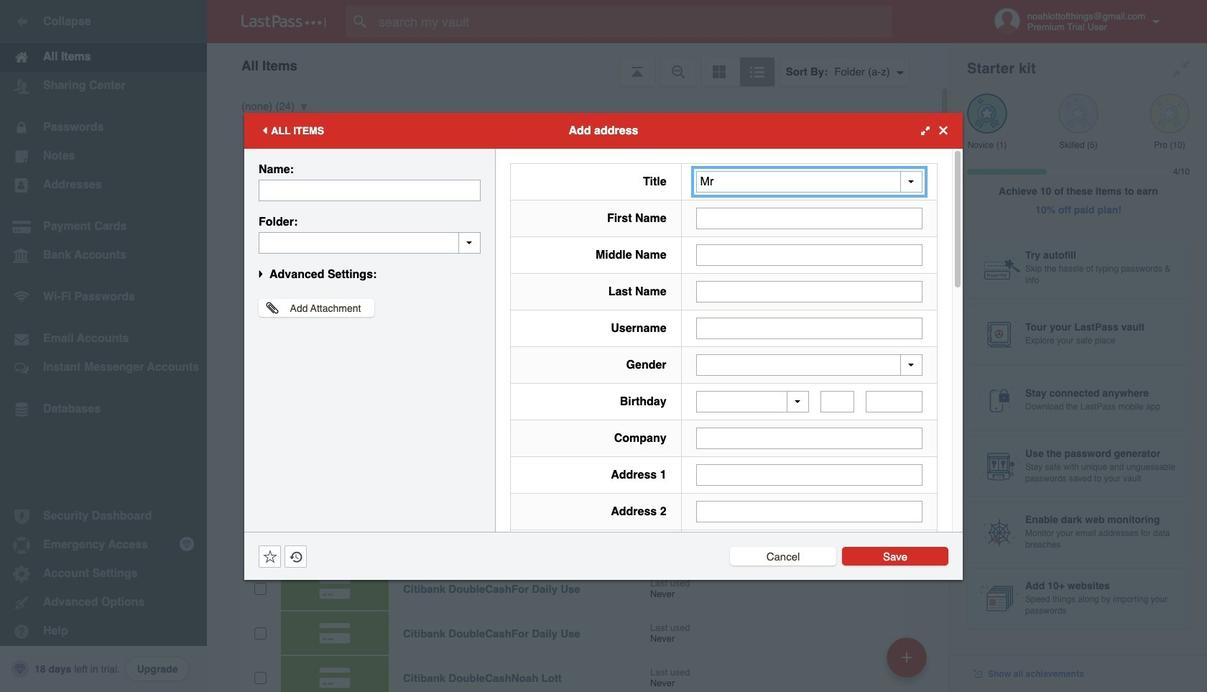 Task type: describe. For each thing, give the bounding box(es) containing it.
new item navigation
[[882, 633, 936, 692]]

main navigation navigation
[[0, 0, 207, 692]]

lastpass image
[[242, 15, 326, 28]]

Search search field
[[347, 6, 921, 37]]

search my vault text field
[[347, 6, 921, 37]]



Task type: vqa. For each thing, say whether or not it's contained in the screenshot.
New item navigation
yes



Task type: locate. For each thing, give the bounding box(es) containing it.
None text field
[[696, 207, 923, 229], [259, 232, 481, 253], [821, 391, 855, 413], [696, 428, 923, 449], [696, 207, 923, 229], [259, 232, 481, 253], [821, 391, 855, 413], [696, 428, 923, 449]]

dialog
[[244, 113, 963, 692]]

vault options navigation
[[207, 43, 951, 86]]

None text field
[[259, 179, 481, 201], [696, 244, 923, 266], [696, 281, 923, 302], [696, 317, 923, 339], [866, 391, 923, 413], [696, 464, 923, 486], [696, 501, 923, 523], [259, 179, 481, 201], [696, 244, 923, 266], [696, 281, 923, 302], [696, 317, 923, 339], [866, 391, 923, 413], [696, 464, 923, 486], [696, 501, 923, 523]]

new item image
[[902, 652, 912, 663]]



